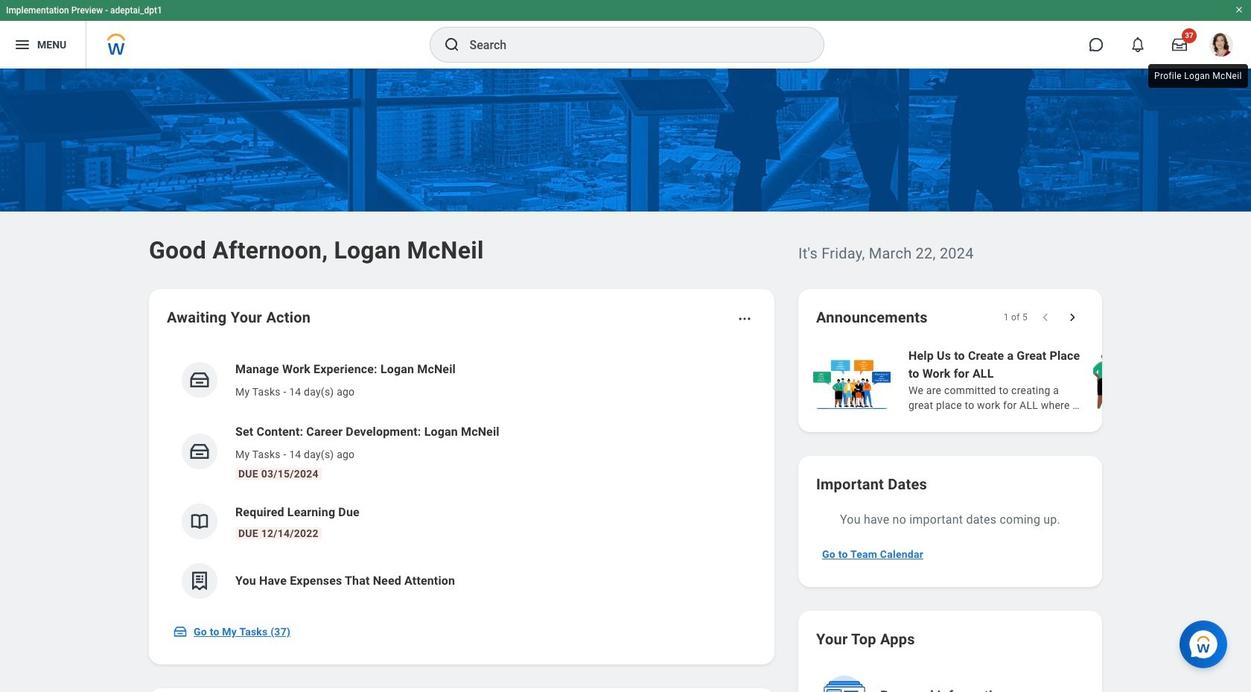 Task type: vqa. For each thing, say whether or not it's contained in the screenshot.
rightmost List
yes



Task type: describe. For each thing, give the bounding box(es) containing it.
search image
[[443, 36, 461, 54]]

1 vertical spatial inbox image
[[173, 624, 188, 639]]

chevron left small image
[[1039, 310, 1053, 325]]

justify image
[[13, 36, 31, 54]]

book open image
[[188, 510, 211, 533]]

dashboard expenses image
[[188, 570, 211, 592]]



Task type: locate. For each thing, give the bounding box(es) containing it.
0 vertical spatial inbox image
[[188, 440, 211, 463]]

0 horizontal spatial inbox image
[[173, 624, 188, 639]]

related actions image
[[738, 311, 752, 326]]

1 horizontal spatial list
[[811, 346, 1252, 414]]

list
[[811, 346, 1252, 414], [167, 349, 757, 611]]

1 horizontal spatial inbox image
[[188, 440, 211, 463]]

close environment banner image
[[1235, 5, 1244, 14]]

inbox image inside list
[[188, 440, 211, 463]]

inbox image
[[188, 369, 211, 391]]

inbox image
[[188, 440, 211, 463], [173, 624, 188, 639]]

banner
[[0, 0, 1252, 69]]

tooltip
[[1146, 61, 1251, 91]]

profile logan mcneil image
[[1210, 33, 1234, 60]]

main content
[[0, 69, 1252, 692]]

0 horizontal spatial list
[[167, 349, 757, 611]]

status
[[1004, 311, 1028, 323]]

Search Workday  search field
[[470, 28, 793, 61]]

inbox large image
[[1173, 37, 1188, 52]]

chevron right small image
[[1065, 310, 1080, 325]]

notifications large image
[[1131, 37, 1146, 52]]



